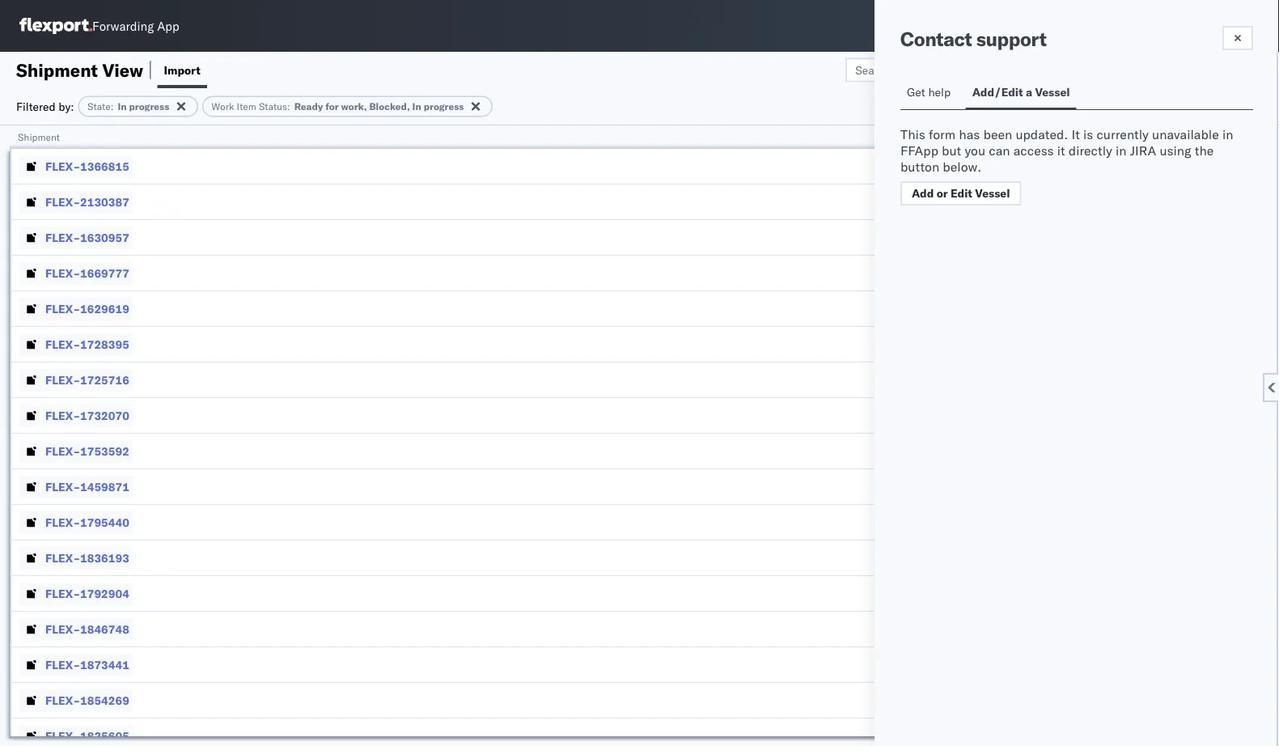 Task type: vqa. For each thing, say whether or not it's contained in the screenshot.
flex- inside "BUTTON"
yes



Task type: describe. For each thing, give the bounding box(es) containing it.
add/edit a vessel
[[972, 85, 1070, 99]]

flex-1835605 button
[[19, 725, 133, 746]]

by:
[[59, 99, 74, 113]]

get
[[907, 85, 925, 99]]

shipment view
[[16, 59, 143, 81]]

status
[[259, 100, 287, 112]]

flex- for 1459871
[[45, 479, 80, 494]]

Search Shipments (/) text field
[[969, 14, 1126, 38]]

filtered
[[16, 99, 56, 113]]

contact support
[[901, 27, 1047, 51]]

has
[[959, 126, 980, 142]]

1792904
[[80, 586, 129, 600]]

help
[[928, 85, 951, 99]]

flex- for 1795440
[[45, 515, 80, 529]]

get help button
[[901, 78, 959, 109]]

flex-1835605
[[45, 729, 129, 743]]

app
[[157, 18, 179, 34]]

flex-2130387 button
[[19, 191, 133, 213]]

using
[[1160, 142, 1192, 159]]

1 progress from the left
[[129, 100, 169, 112]]

this
[[901, 126, 925, 142]]

can
[[989, 142, 1010, 159]]

work
[[211, 100, 234, 112]]

updated.
[[1016, 126, 1068, 142]]

import button
[[157, 52, 207, 88]]

flex-1836193 button
[[19, 547, 133, 569]]

filtered by:
[[16, 99, 74, 113]]

forwarding app link
[[19, 18, 179, 34]]

contact
[[901, 27, 972, 51]]

but you can access it directly in jira using the button below.
[[901, 142, 1214, 175]]

flex-1459871
[[45, 479, 129, 494]]

1846748
[[80, 622, 129, 636]]

2 in from the left
[[412, 100, 421, 112]]

1836193
[[80, 551, 129, 565]]

flex- for 1846748
[[45, 622, 80, 636]]

flex- for 1732070
[[45, 408, 80, 422]]

1 in from the left
[[118, 100, 127, 112]]

form
[[929, 126, 956, 142]]

view
[[102, 59, 143, 81]]

1629619
[[80, 301, 129, 316]]

1669777
[[80, 266, 129, 280]]

state
[[87, 100, 111, 112]]

flex-1854269
[[45, 693, 129, 707]]

add
[[912, 186, 934, 200]]

unavailable
[[1152, 126, 1219, 142]]

flex-1366815
[[45, 159, 129, 173]]

shipment button
[[10, 127, 1249, 143]]

edit
[[951, 186, 972, 200]]

flex-1792904 button
[[19, 582, 133, 605]]

1835605
[[80, 729, 129, 743]]

flex-1753592
[[45, 444, 129, 458]]

work,
[[341, 100, 367, 112]]

1 : from the left
[[111, 100, 114, 112]]

1725716
[[80, 373, 129, 387]]

1630957
[[80, 230, 129, 244]]

flex-1753592 button
[[19, 440, 133, 462]]

flex- for 1366815
[[45, 159, 80, 173]]

flex-1630957
[[45, 230, 129, 244]]

resize handle column header
[[1246, 125, 1266, 746]]

flex- for 1669777
[[45, 266, 80, 280]]

add or edit vessel button
[[901, 181, 1022, 206]]

add/edit a vessel button
[[966, 78, 1077, 109]]

ready
[[294, 100, 323, 112]]

get help
[[907, 85, 951, 99]]

flex-1846748
[[45, 622, 129, 636]]

1459871
[[80, 479, 129, 494]]

flex-1629619
[[45, 301, 129, 316]]

a
[[1026, 85, 1032, 99]]

flex-2130387
[[45, 195, 129, 209]]

flex-1732070
[[45, 408, 129, 422]]

0 vertical spatial vessel
[[1035, 85, 1070, 99]]

1728395
[[80, 337, 129, 351]]

2 : from the left
[[287, 100, 290, 112]]

flex- for 1873441
[[45, 657, 80, 672]]

flex-1459871 button
[[19, 475, 133, 498]]

flex-1795440
[[45, 515, 129, 529]]

0 horizontal spatial vessel
[[975, 186, 1010, 200]]

ffapp
[[901, 142, 939, 159]]

flex- for 1835605
[[45, 729, 80, 743]]

but
[[942, 142, 961, 159]]

1854269
[[80, 693, 129, 707]]

Search... text field
[[846, 58, 1022, 82]]

shipment for shipment
[[18, 131, 60, 143]]



Task type: locate. For each thing, give the bounding box(es) containing it.
in right state
[[118, 100, 127, 112]]

1795440
[[80, 515, 129, 529]]

flex- down "flex-1753592" button
[[45, 479, 80, 494]]

access
[[1014, 142, 1054, 159]]

flex- down flex-1366815 "button" at the left of the page
[[45, 195, 80, 209]]

vessel
[[1035, 85, 1070, 99], [975, 186, 1010, 200]]

vessel right a
[[1035, 85, 1070, 99]]

flex- up 'flex-1835605' 'button'
[[45, 693, 80, 707]]

flex- down flex-1732070 button
[[45, 444, 80, 458]]

flex-1669777
[[45, 266, 129, 280]]

support
[[977, 27, 1047, 51]]

flex-
[[45, 159, 80, 173], [45, 195, 80, 209], [45, 230, 80, 244], [45, 266, 80, 280], [45, 301, 80, 316], [45, 337, 80, 351], [45, 373, 80, 387], [45, 408, 80, 422], [45, 444, 80, 458], [45, 479, 80, 494], [45, 515, 80, 529], [45, 551, 80, 565], [45, 586, 80, 600], [45, 622, 80, 636], [45, 657, 80, 672], [45, 693, 80, 707], [45, 729, 80, 743]]

11 flex- from the top
[[45, 515, 80, 529]]

flex- inside "button"
[[45, 551, 80, 565]]

in right blocked,
[[412, 100, 421, 112]]

0 horizontal spatial in
[[1116, 142, 1127, 159]]

7 flex- from the top
[[45, 373, 80, 387]]

vessel right "edit"
[[975, 186, 1010, 200]]

1873441
[[80, 657, 129, 672]]

or
[[937, 186, 948, 200]]

flex-1725716
[[45, 373, 129, 387]]

in right the
[[1223, 126, 1234, 142]]

flex-1728395 button
[[19, 333, 133, 356]]

1 horizontal spatial in
[[412, 100, 421, 112]]

flex-1725716 button
[[19, 369, 133, 391]]

add or edit vessel
[[912, 186, 1010, 200]]

shipment inside shipment button
[[18, 131, 60, 143]]

0 horizontal spatial progress
[[129, 100, 169, 112]]

1 horizontal spatial progress
[[424, 100, 464, 112]]

flex- down flex-1792904 button
[[45, 622, 80, 636]]

os
[[1233, 20, 1249, 32]]

this form has been updated. it is currently unavailable in ffapp
[[901, 126, 1234, 159]]

flex-1630957 button
[[19, 226, 133, 249]]

you
[[965, 142, 986, 159]]

flex- for 1753592
[[45, 444, 80, 458]]

below.
[[943, 159, 982, 175]]

flex- for 1792904
[[45, 586, 80, 600]]

the
[[1195, 142, 1214, 159]]

in left jira
[[1116, 142, 1127, 159]]

flex- inside 'button'
[[45, 729, 80, 743]]

flex- for 1836193
[[45, 551, 80, 565]]

flex-1792904
[[45, 586, 129, 600]]

1732070
[[80, 408, 129, 422]]

flex- down flex-1630957 button
[[45, 266, 80, 280]]

flex-1873441
[[45, 657, 129, 672]]

shipment for shipment view
[[16, 59, 98, 81]]

flex- down flex-1725716 button
[[45, 408, 80, 422]]

state : in progress
[[87, 100, 169, 112]]

in inside this form has been updated. it is currently unavailable in ffapp
[[1223, 126, 1234, 142]]

flex-1873441 button
[[19, 653, 133, 676]]

1 vertical spatial shipment
[[18, 131, 60, 143]]

flex- down 'flex-1854269' button
[[45, 729, 80, 743]]

in
[[118, 100, 127, 112], [412, 100, 421, 112]]

6 flex- from the top
[[45, 337, 80, 351]]

flex- for 1630957
[[45, 230, 80, 244]]

add/edit
[[972, 85, 1023, 99]]

2 progress from the left
[[424, 100, 464, 112]]

4 flex- from the top
[[45, 266, 80, 280]]

flex-1846748 button
[[19, 618, 133, 640]]

13 flex- from the top
[[45, 586, 80, 600]]

1 vertical spatial vessel
[[975, 186, 1010, 200]]

work item status : ready for work, blocked, in progress
[[211, 100, 464, 112]]

flex- inside "button"
[[45, 159, 80, 173]]

2 flex- from the top
[[45, 195, 80, 209]]

flex-1854269 button
[[19, 689, 133, 712]]

flex- down flex-1459871 button
[[45, 515, 80, 529]]

item
[[237, 100, 256, 112]]

is
[[1083, 126, 1093, 142]]

12 flex- from the top
[[45, 551, 80, 565]]

flex- down flex-1836193 "button"
[[45, 586, 80, 600]]

flex- down flex-2130387 button
[[45, 230, 80, 244]]

os button
[[1223, 7, 1260, 45]]

16 flex- from the top
[[45, 693, 80, 707]]

1 horizontal spatial in
[[1223, 126, 1234, 142]]

1 flex- from the top
[[45, 159, 80, 173]]

2130387
[[80, 195, 129, 209]]

1753592
[[80, 444, 129, 458]]

8 flex- from the top
[[45, 408, 80, 422]]

it
[[1072, 126, 1080, 142]]

progress right blocked,
[[424, 100, 464, 112]]

in
[[1223, 126, 1234, 142], [1116, 142, 1127, 159]]

flex- for 1629619
[[45, 301, 80, 316]]

currently
[[1097, 126, 1149, 142]]

flex- down 'flex-1795440' button
[[45, 551, 80, 565]]

1 horizontal spatial :
[[287, 100, 290, 112]]

shipment
[[16, 59, 98, 81], [18, 131, 60, 143]]

in inside but you can access it directly in jira using the button below.
[[1116, 142, 1127, 159]]

flex- up flex-2130387 button
[[45, 159, 80, 173]]

flex-1795440 button
[[19, 511, 133, 534]]

14 flex- from the top
[[45, 622, 80, 636]]

flex-1728395
[[45, 337, 129, 351]]

10 flex- from the top
[[45, 479, 80, 494]]

5 flex- from the top
[[45, 301, 80, 316]]

forwarding
[[92, 18, 154, 34]]

3 flex- from the top
[[45, 230, 80, 244]]

flex-1669777 button
[[19, 262, 133, 284]]

flex- for 1728395
[[45, 337, 80, 351]]

import
[[164, 63, 200, 77]]

flex- down flex-1728395 button
[[45, 373, 80, 387]]

flex- for 1725716
[[45, 373, 80, 387]]

flexport. image
[[19, 18, 92, 34]]

0 horizontal spatial in
[[118, 100, 127, 112]]

been
[[984, 126, 1012, 142]]

flex-1732070 button
[[19, 404, 133, 427]]

: left ready
[[287, 100, 290, 112]]

15 flex- from the top
[[45, 657, 80, 672]]

: down view on the top
[[111, 100, 114, 112]]

it
[[1057, 142, 1065, 159]]

progress down view on the top
[[129, 100, 169, 112]]

directly
[[1069, 142, 1113, 159]]

for
[[325, 100, 339, 112]]

flex- down flex-1629619 button at the left top
[[45, 337, 80, 351]]

progress
[[129, 100, 169, 112], [424, 100, 464, 112]]

flex- for 2130387
[[45, 195, 80, 209]]

0 vertical spatial shipment
[[16, 59, 98, 81]]

9 flex- from the top
[[45, 444, 80, 458]]

1366815
[[80, 159, 129, 173]]

shipment down filtered
[[18, 131, 60, 143]]

blocked,
[[369, 100, 410, 112]]

forwarding app
[[92, 18, 179, 34]]

button
[[901, 159, 940, 175]]

flex- inside button
[[45, 408, 80, 422]]

flex- down flex-1669777 button
[[45, 301, 80, 316]]

flex-1836193
[[45, 551, 129, 565]]

jira
[[1130, 142, 1157, 159]]

shipment up by:
[[16, 59, 98, 81]]

flex- for 1854269
[[45, 693, 80, 707]]

1 horizontal spatial vessel
[[1035, 85, 1070, 99]]

flex- down flex-1846748 button
[[45, 657, 80, 672]]

17 flex- from the top
[[45, 729, 80, 743]]

0 horizontal spatial :
[[111, 100, 114, 112]]



